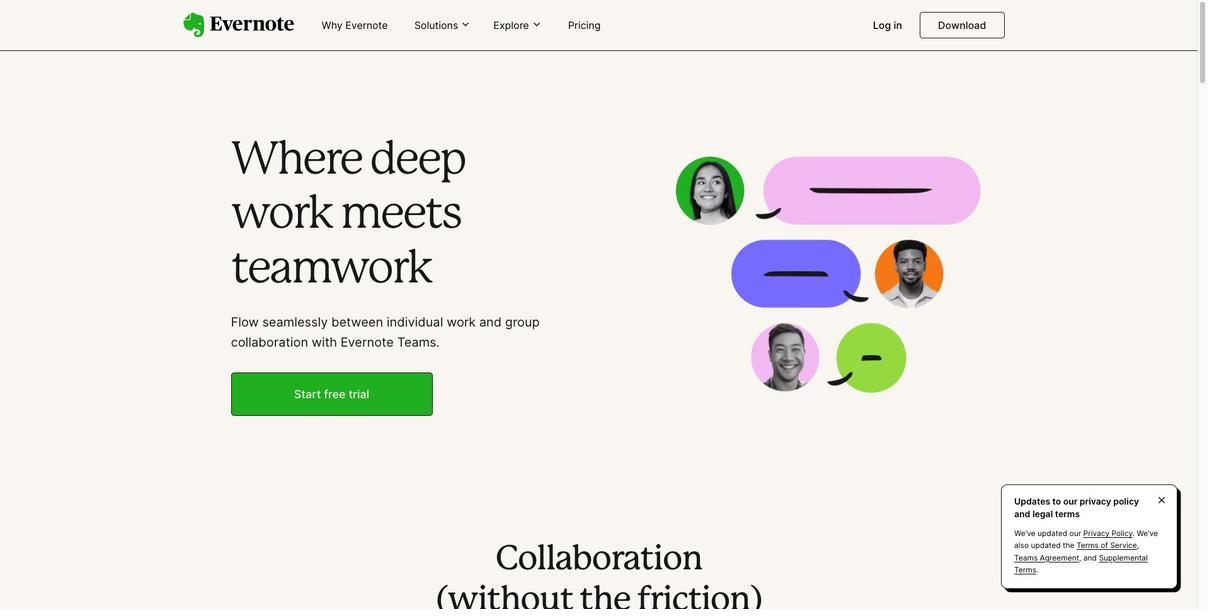 Task type: locate. For each thing, give the bounding box(es) containing it.
. down teams agreement link
[[1036, 566, 1039, 575]]

1 vertical spatial .
[[1036, 566, 1039, 575]]

0 horizontal spatial and
[[479, 315, 502, 330]]

,
[[1137, 542, 1139, 551], [1079, 554, 1081, 563]]

our up the terms
[[1063, 497, 1078, 507]]

0 horizontal spatial ,
[[1079, 554, 1081, 563]]

terms
[[1055, 509, 1080, 520]]

0 horizontal spatial terms
[[1014, 566, 1036, 575]]

terms of service , teams agreement , and
[[1014, 542, 1139, 563]]

we've right policy
[[1137, 529, 1158, 539]]

teamwork
[[231, 249, 432, 292]]

terms
[[1077, 542, 1099, 551], [1014, 566, 1036, 575]]

of
[[1101, 542, 1108, 551]]

our up the
[[1070, 529, 1081, 539]]

1 horizontal spatial terms
[[1077, 542, 1099, 551]]

, up "supplemental"
[[1137, 542, 1139, 551]]

we've
[[1014, 529, 1036, 539], [1137, 529, 1158, 539]]

terms inside terms of service , teams agreement , and
[[1077, 542, 1099, 551]]

. inside . we've also updated the
[[1133, 529, 1135, 539]]

our
[[1063, 497, 1078, 507], [1070, 529, 1081, 539]]

evernote down 'between' on the left of the page
[[341, 335, 394, 350]]

where deep work meets teamwork
[[231, 140, 465, 292]]

log in
[[873, 19, 902, 32]]

log
[[873, 19, 891, 32]]

evernote
[[345, 19, 388, 32], [341, 335, 394, 350]]

0 vertical spatial work
[[231, 194, 332, 237]]

terms down privacy
[[1077, 542, 1099, 551]]

collaboration
[[496, 545, 702, 577]]

we've up also
[[1014, 529, 1036, 539]]

privacy
[[1083, 529, 1110, 539]]

download
[[938, 19, 986, 32]]

and inside the flow seamlessly between individual work and group collaboration with evernote teams.
[[479, 315, 502, 330]]

1 horizontal spatial work
[[447, 315, 476, 330]]

terms down teams
[[1014, 566, 1036, 575]]

0 horizontal spatial we've
[[1014, 529, 1036, 539]]

evernote logo image
[[183, 13, 294, 38]]

start free trial link
[[231, 373, 433, 417]]

evernote inside "link"
[[345, 19, 388, 32]]

2 horizontal spatial and
[[1084, 554, 1097, 563]]

work inside the flow seamlessly between individual work and group collaboration with evernote teams.
[[447, 315, 476, 330]]

1 horizontal spatial ,
[[1137, 542, 1139, 551]]

evernote right why
[[345, 19, 388, 32]]

evernote inside the flow seamlessly between individual work and group collaboration with evernote teams.
[[341, 335, 394, 350]]

deep
[[370, 140, 465, 183]]

trial
[[349, 388, 369, 402]]

, down . we've also updated the
[[1079, 554, 1081, 563]]

free
[[324, 388, 346, 402]]

0 horizontal spatial .
[[1036, 566, 1039, 575]]

and left group on the left of the page
[[479, 315, 502, 330]]

terms of service link
[[1077, 542, 1137, 551]]

explore button
[[490, 18, 545, 32]]

work
[[231, 194, 332, 237], [447, 315, 476, 330]]

0 vertical spatial .
[[1133, 529, 1135, 539]]

work right 'individual'
[[447, 315, 476, 330]]

and down . we've also updated the
[[1084, 554, 1097, 563]]

0 vertical spatial ,
[[1137, 542, 1139, 551]]

1 horizontal spatial .
[[1133, 529, 1135, 539]]

our inside updates to our privacy policy and legal terms
[[1063, 497, 1078, 507]]

0 vertical spatial and
[[479, 315, 502, 330]]

0 vertical spatial our
[[1063, 497, 1078, 507]]

policy
[[1114, 497, 1139, 507]]

and for group
[[479, 315, 502, 330]]

agreement
[[1040, 554, 1079, 563]]

. up service
[[1133, 529, 1135, 539]]

start
[[294, 388, 321, 402]]

0 horizontal spatial work
[[231, 194, 332, 237]]

teamwork illustration image
[[642, 111, 1015, 440]]

updates to our privacy policy and legal terms
[[1014, 497, 1139, 520]]

also
[[1014, 542, 1029, 551]]

and for legal
[[1014, 509, 1030, 520]]

pricing
[[568, 19, 601, 32]]

1 we've from the left
[[1014, 529, 1036, 539]]

updated up teams agreement link
[[1031, 542, 1061, 551]]

1 vertical spatial work
[[447, 315, 476, 330]]

and down updates
[[1014, 509, 1030, 520]]

2 we've from the left
[[1137, 529, 1158, 539]]

why evernote
[[322, 19, 388, 32]]

pricing link
[[561, 14, 608, 38]]

policy
[[1112, 529, 1133, 539]]

between
[[331, 315, 383, 330]]

1 horizontal spatial we've
[[1137, 529, 1158, 539]]

teams.
[[397, 335, 440, 350]]

1 horizontal spatial and
[[1014, 509, 1030, 520]]

work down "where" in the top of the page
[[231, 194, 332, 237]]

.
[[1133, 529, 1135, 539], [1036, 566, 1039, 575]]

0 vertical spatial terms
[[1077, 542, 1099, 551]]

0 vertical spatial updated
[[1038, 529, 1067, 539]]

terms inside supplemental terms
[[1014, 566, 1036, 575]]

and inside updates to our privacy policy and legal terms
[[1014, 509, 1030, 520]]

explore
[[494, 19, 529, 31]]

1 vertical spatial terms
[[1014, 566, 1036, 575]]

1 vertical spatial evernote
[[341, 335, 394, 350]]

2 vertical spatial and
[[1084, 554, 1097, 563]]

teams agreement link
[[1014, 554, 1079, 563]]

1 vertical spatial and
[[1014, 509, 1030, 520]]

1 vertical spatial updated
[[1031, 542, 1061, 551]]

0 vertical spatial evernote
[[345, 19, 388, 32]]

1 vertical spatial our
[[1070, 529, 1081, 539]]

meets
[[340, 194, 461, 237]]

and
[[479, 315, 502, 330], [1014, 509, 1030, 520], [1084, 554, 1097, 563]]

supplemental terms
[[1014, 554, 1148, 575]]

to
[[1053, 497, 1061, 507]]

work inside where deep work meets teamwork
[[231, 194, 332, 237]]

updated up the
[[1038, 529, 1067, 539]]

updated
[[1038, 529, 1067, 539], [1031, 542, 1061, 551]]



Task type: vqa. For each thing, say whether or not it's contained in the screenshot.
meets
yes



Task type: describe. For each thing, give the bounding box(es) containing it.
collaboration
[[231, 335, 308, 350]]

individual
[[387, 315, 443, 330]]

start free trial
[[294, 388, 369, 402]]

with
[[312, 335, 337, 350]]

we've inside . we've also updated the
[[1137, 529, 1158, 539]]

privacy
[[1080, 497, 1111, 507]]

seamlessly
[[262, 315, 328, 330]]

download link
[[920, 12, 1005, 38]]

updated inside . we've also updated the
[[1031, 542, 1061, 551]]

flow seamlessly between individual work and group collaboration with evernote teams.
[[231, 315, 540, 350]]

legal
[[1033, 509, 1053, 520]]

we've updated our privacy policy
[[1014, 529, 1133, 539]]

updates
[[1014, 497, 1050, 507]]

teams
[[1014, 554, 1038, 563]]

solutions
[[414, 19, 458, 31]]

. for .
[[1036, 566, 1039, 575]]

privacy policy link
[[1083, 529, 1133, 539]]

and inside terms of service , teams agreement , and
[[1084, 554, 1097, 563]]

supplemental terms link
[[1014, 554, 1148, 575]]

1 vertical spatial ,
[[1079, 554, 1081, 563]]

the
[[1063, 542, 1075, 551]]

where
[[231, 140, 362, 183]]

why
[[322, 19, 343, 32]]

flow
[[231, 315, 259, 330]]

our for privacy
[[1070, 529, 1081, 539]]

. we've also updated the
[[1014, 529, 1158, 551]]

why evernote link
[[314, 14, 395, 38]]

in
[[894, 19, 902, 32]]

. for . we've also updated the
[[1133, 529, 1135, 539]]

solutions button
[[411, 18, 475, 32]]

our for privacy
[[1063, 497, 1078, 507]]

log in link
[[866, 14, 910, 38]]

group
[[505, 315, 540, 330]]

supplemental
[[1099, 554, 1148, 563]]

service
[[1110, 542, 1137, 551]]



